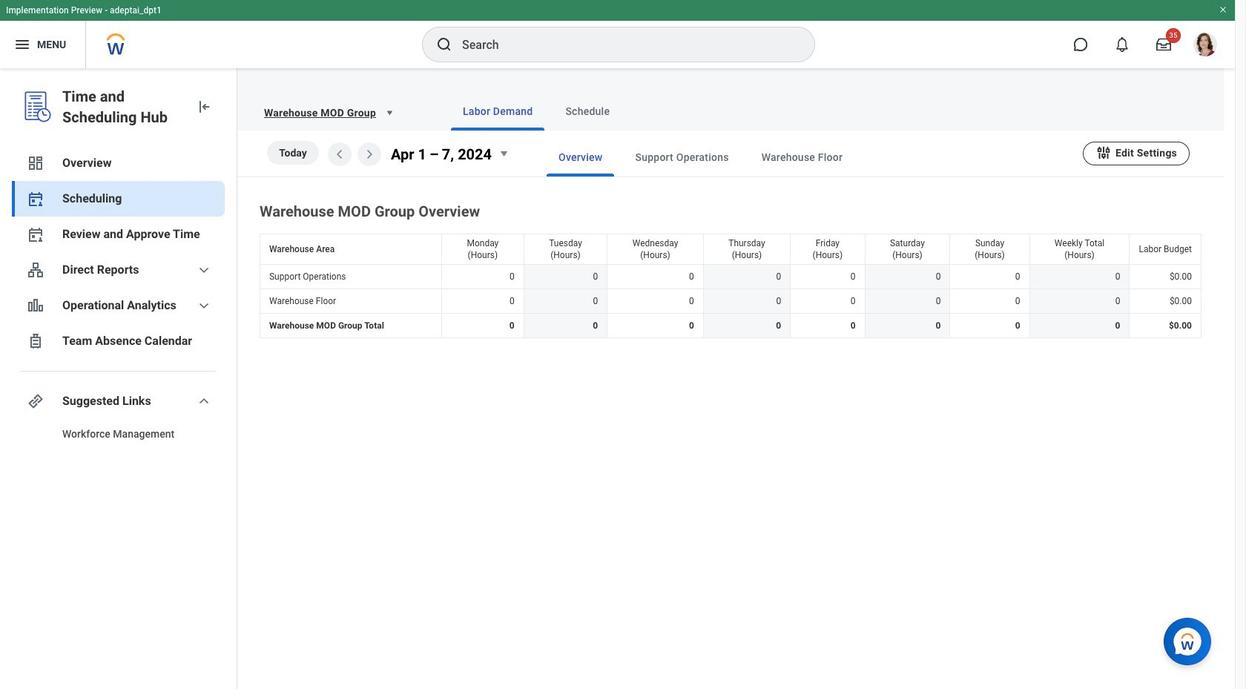 Task type: locate. For each thing, give the bounding box(es) containing it.
justify image
[[13, 36, 31, 53]]

view team image
[[27, 261, 45, 279]]

dashboard image
[[27, 154, 45, 172]]

0 horizontal spatial caret down small image
[[382, 105, 397, 120]]

0 vertical spatial chevron down small image
[[195, 261, 213, 279]]

1 chevron down small image from the top
[[195, 261, 213, 279]]

link image
[[27, 392, 45, 410]]

calendar user solid image up view team icon
[[27, 226, 45, 243]]

chevron down small image
[[195, 261, 213, 279], [195, 297, 213, 315], [195, 392, 213, 410]]

tab list
[[421, 92, 1206, 131], [517, 138, 1083, 177]]

1 vertical spatial chevron down small image
[[195, 297, 213, 315]]

1 calendar user solid image from the top
[[27, 190, 45, 208]]

Search Workday  search field
[[462, 28, 784, 61]]

2 chevron down small image from the top
[[195, 297, 213, 315]]

configure image
[[1096, 144, 1112, 161]]

profile logan mcneil image
[[1194, 33, 1217, 59]]

tab panel
[[237, 131, 1224, 341]]

1 vertical spatial caret down small image
[[495, 145, 513, 163]]

calendar user solid image
[[27, 190, 45, 208], [27, 226, 45, 243]]

3 chevron down small image from the top
[[195, 392, 213, 410]]

1 horizontal spatial caret down small image
[[495, 145, 513, 163]]

chevron right small image
[[361, 145, 378, 163]]

0 vertical spatial calendar user solid image
[[27, 190, 45, 208]]

chart image
[[27, 297, 45, 315]]

calendar user solid image down "dashboard" icon
[[27, 190, 45, 208]]

task timeoff image
[[27, 332, 45, 350]]

2 vertical spatial chevron down small image
[[195, 392, 213, 410]]

chevron down small image for the chart image
[[195, 297, 213, 315]]

navigation pane region
[[0, 68, 237, 689]]

banner
[[0, 0, 1235, 68]]

1 vertical spatial calendar user solid image
[[27, 226, 45, 243]]

caret down small image
[[382, 105, 397, 120], [495, 145, 513, 163]]



Task type: vqa. For each thing, say whether or not it's contained in the screenshot.
EMPLOYEE'S
no



Task type: describe. For each thing, give the bounding box(es) containing it.
time and scheduling hub element
[[62, 86, 183, 128]]

chevron left small image
[[331, 145, 349, 163]]

chevron down small image for view team icon
[[195, 261, 213, 279]]

0 vertical spatial caret down small image
[[382, 105, 397, 120]]

2 calendar user solid image from the top
[[27, 226, 45, 243]]

transformation import image
[[195, 98, 213, 116]]

search image
[[435, 36, 453, 53]]

notifications large image
[[1115, 37, 1130, 52]]

inbox large image
[[1156, 37, 1171, 52]]

0 vertical spatial tab list
[[421, 92, 1206, 131]]

chevron down small image for link icon
[[195, 392, 213, 410]]

close environment banner image
[[1219, 5, 1228, 14]]

1 vertical spatial tab list
[[517, 138, 1083, 177]]



